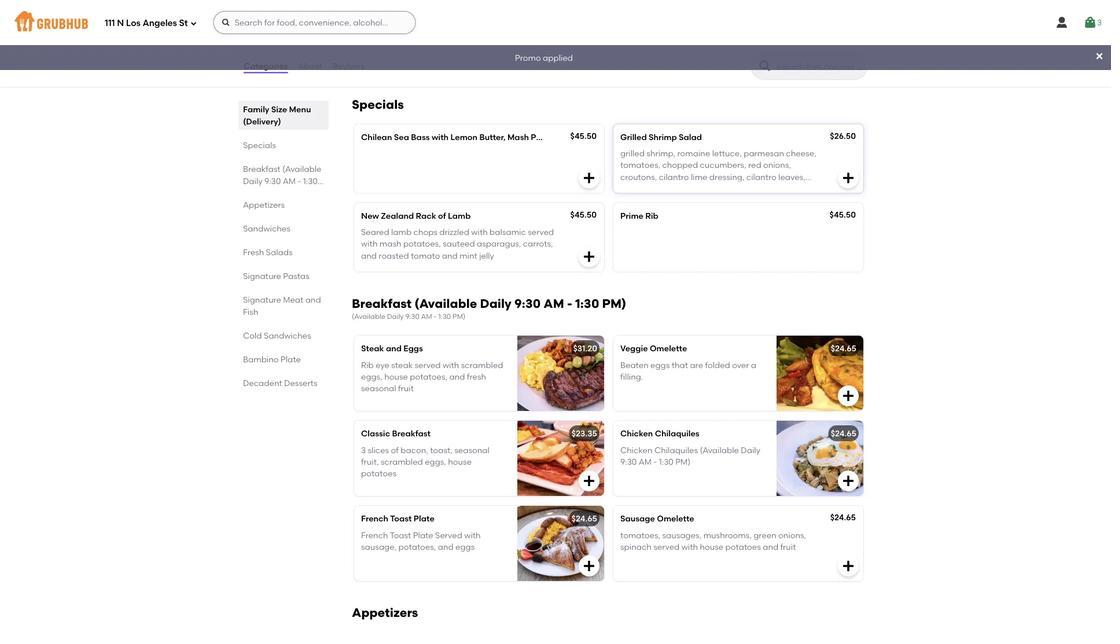 Task type: describe. For each thing, give the bounding box(es) containing it.
fresh salads tab
[[243, 246, 324, 258]]

veggie
[[620, 344, 648, 353]]

reviews button
[[332, 45, 365, 87]]

seared lamb chops drizzled with balsamic served with mash potatoes, sauteed asparagus, carrots, and roasted tomato and mint jelly
[[361, 227, 554, 260]]

1 vertical spatial appetizers
[[352, 605, 418, 620]]

onions, inside 'grilled shrimp, romaine lettuce, parmesan cheese, tomatoes, chopped cucumbers, red onions, croutons, cilantro lime dressing, cilantro leaves, diced mangos'
[[763, 160, 791, 170]]

chilaquiles for chicken chilaquiles
[[655, 429, 700, 438]]

chicken for chicken chilaquiles
[[620, 429, 653, 438]]

house inside tomatoes, sausages, mushrooms, green onions, spinach served with house potatoes and fruit
[[700, 542, 724, 552]]

svg image for tomatoes, sausages, mushrooms, green onions, spinach served with house potatoes and fruit
[[842, 559, 855, 573]]

served inside rib eye steak served with scrambled eggs, house potatoes, and fresh seasonal fruit
[[415, 360, 441, 370]]

desserts
[[284, 378, 317, 388]]

and inside rib eye steak served with scrambled eggs, house potatoes, and fresh seasonal fruit
[[449, 372, 465, 381]]

fruit,
[[361, 457, 379, 467]]

with up asparagus,
[[471, 227, 488, 237]]

blueberry
[[361, 23, 399, 32]]

promo
[[515, 53, 541, 62]]

9:30 inside breakfast (available daily 9:30 am - 1:30 pm) appetizers
[[264, 176, 281, 186]]

3 for 3 slices of bacon, toast, seasonal fruit, scrambled eggs, house potatoes
[[361, 445, 366, 455]]

pastas
[[283, 271, 309, 281]]

veggie omelette image
[[777, 336, 864, 411]]

promo applied
[[515, 53, 573, 62]]

proceed to checkout
[[699, 376, 783, 386]]

compote,
[[460, 39, 498, 49]]

toast for french toast plate  served with sausage, potatoes, and eggs
[[390, 530, 411, 540]]

potatoes, inside french toast plate  served with sausage, potatoes, and eggs
[[399, 542, 436, 552]]

onions, inside tomatoes, sausages, mushrooms, green onions, spinach served with house potatoes and fruit
[[778, 530, 806, 540]]

1:30 inside chicken chilaquiles  (available daily 9:30 am - 1:30 pm)
[[659, 457, 674, 467]]

proceed
[[699, 376, 732, 386]]

green
[[754, 530, 777, 540]]

scrambled inside rib eye steak served with scrambled eggs, house potatoes, and fresh seasonal fruit
[[461, 360, 503, 370]]

leaves,
[[778, 172, 806, 182]]

grilled
[[620, 132, 647, 142]]

seared
[[361, 227, 389, 237]]

french toast plate  served with sausage, potatoes, and eggs
[[361, 530, 481, 552]]

family
[[243, 104, 269, 114]]

0 vertical spatial of
[[438, 211, 446, 221]]

veggie omelette
[[620, 344, 687, 353]]

specials inside 'tab'
[[243, 140, 276, 150]]

are
[[690, 360, 703, 370]]

breakfast for breakfast (available daily 9:30 am - 1:30 pm) (available daily 9:30 am - 1:30 pm)
[[352, 296, 412, 311]]

signature pastas tab
[[243, 270, 324, 282]]

blueberry bread pudding (single-serve)
[[361, 23, 517, 32]]

mint
[[460, 251, 477, 260]]

house inside 3 slices of bacon, toast, seasonal fruit, scrambled eggs, house potatoes
[[448, 457, 472, 467]]

checkout
[[744, 376, 783, 386]]

eggs inside french toast plate  served with sausage, potatoes, and eggs
[[456, 542, 475, 552]]

shrimp
[[649, 132, 677, 142]]

main navigation navigation
[[0, 0, 1111, 45]]

cold
[[243, 330, 262, 340]]

to
[[734, 376, 742, 386]]

breakfast for breakfast (available daily 9:30 am - 1:30 pm) appetizers
[[243, 164, 280, 174]]

tomatoes, sausages, mushrooms, green onions, spinach served with house potatoes and fruit
[[620, 530, 806, 552]]

new zealand rack of lamb
[[361, 211, 471, 221]]

breakfast (available daily 9:30 am - 1:30 pm) tab
[[243, 163, 324, 198]]

bass
[[411, 132, 430, 142]]

drizzled
[[439, 227, 469, 237]]

signature meat and fish
[[243, 295, 321, 317]]

rib inside rib eye steak served with scrambled eggs, house potatoes, and fresh seasonal fruit
[[361, 360, 374, 370]]

and down "seared"
[[361, 251, 377, 260]]

specials tab
[[243, 139, 324, 151]]

plate for french toast plate
[[414, 514, 435, 524]]

cucumbers,
[[700, 160, 746, 170]]

cold sandwiches
[[243, 330, 311, 340]]

$26.50
[[830, 131, 856, 141]]

seasonal inside rib eye steak served with scrambled eggs, house potatoes, and fresh seasonal fruit
[[361, 383, 396, 393]]

sausage,
[[361, 542, 397, 552]]

classic breakfast image
[[517, 421, 604, 496]]

and down sauteed
[[442, 251, 458, 260]]

served
[[435, 530, 462, 540]]

lamb
[[391, 227, 412, 237]]

blueberry
[[421, 39, 458, 49]]

signature pastas
[[243, 271, 309, 281]]

with inside french toast plate  served with sausage, potatoes, and eggs
[[464, 530, 481, 540]]

parmesan
[[744, 148, 784, 158]]

steak
[[361, 344, 384, 353]]

svg image for 3 slices of bacon, toast, seasonal fruit, scrambled eggs, house potatoes
[[582, 474, 596, 488]]

sausage omelette
[[620, 514, 694, 524]]

chicken chilaquiles  (available daily 9:30 am - 1:30 pm)
[[620, 445, 760, 467]]

$31.20
[[573, 344, 597, 353]]

beaten
[[620, 360, 649, 370]]

sauteed
[[443, 239, 475, 249]]

roasted
[[379, 251, 409, 260]]

3 for 3
[[1097, 18, 1102, 27]]

cheese,
[[786, 148, 816, 158]]

french toast plate
[[361, 514, 435, 524]]

- inside chicken chilaquiles  (available daily 9:30 am - 1:30 pm)
[[654, 457, 657, 467]]

fruit inside rib eye steak served with scrambled eggs, house potatoes, and fresh seasonal fruit
[[398, 383, 414, 393]]

chopped
[[662, 160, 698, 170]]

0 vertical spatial sandwiches
[[243, 223, 290, 233]]

brioche
[[361, 39, 391, 49]]

fresh salads
[[243, 247, 293, 257]]

that
[[672, 360, 688, 370]]

los
[[126, 18, 141, 28]]

filling.
[[620, 372, 643, 381]]

folded
[[705, 360, 730, 370]]

(available inside chicken chilaquiles  (available daily 9:30 am - 1:30 pm)
[[700, 445, 739, 455]]

anglaise,
[[527, 39, 563, 49]]

classic
[[361, 429, 390, 438]]

daily inside chicken chilaquiles  (available daily 9:30 am - 1:30 pm)
[[741, 445, 760, 455]]

(available inside breakfast (available daily 9:30 am - 1:30 pm) appetizers
[[282, 164, 321, 174]]

mushrooms,
[[704, 530, 752, 540]]

eye
[[376, 360, 390, 370]]

zealand
[[381, 211, 414, 221]]

about button
[[297, 45, 323, 87]]

potatoes inside tomatoes, sausages, mushrooms, green onions, spinach served with house potatoes and fruit
[[726, 542, 761, 552]]

rack
[[416, 211, 436, 221]]

chicken chilaquiles image
[[777, 421, 864, 496]]

pm) inside breakfast (available daily 9:30 am - 1:30 pm) appetizers
[[243, 188, 258, 198]]

syrup
[[403, 51, 424, 61]]

over
[[732, 360, 749, 370]]

classic breakfast
[[361, 429, 431, 438]]

3 button
[[1083, 12, 1102, 33]]

breakfast (available daily 9:30 am - 1:30 pm) appetizers
[[243, 164, 321, 210]]

(single-
[[463, 23, 492, 32]]

bread
[[401, 23, 425, 32]]

2 cilantro from the left
[[746, 172, 777, 182]]

dressing,
[[709, 172, 745, 182]]

steak
[[391, 360, 413, 370]]

eggs, inside rib eye steak served with scrambled eggs, house potatoes, and fresh seasonal fruit
[[361, 372, 382, 381]]

scrambled inside 3 slices of bacon, toast, seasonal fruit, scrambled eggs, house potatoes
[[381, 457, 423, 467]]



Task type: locate. For each thing, give the bounding box(es) containing it.
french inside french toast plate  served with sausage, potatoes, and eggs
[[361, 530, 388, 540]]

3 inside 3 slices of bacon, toast, seasonal fruit, scrambled eggs, house potatoes
[[361, 445, 366, 455]]

pm)
[[243, 188, 258, 198], [602, 296, 626, 311], [453, 312, 466, 321], [676, 457, 691, 467]]

- inside breakfast (available daily 9:30 am - 1:30 pm) appetizers
[[298, 176, 301, 186]]

2 vertical spatial breakfast
[[392, 429, 431, 438]]

potatoes down mushrooms,
[[726, 542, 761, 552]]

chicken right '$23.35'
[[620, 429, 653, 438]]

Search for food, convenience, alcohol... search field
[[213, 11, 416, 34]]

proceed to checkout button
[[663, 371, 818, 392]]

signature inside tab
[[243, 271, 281, 281]]

1:30
[[303, 176, 318, 186], [575, 296, 599, 311], [438, 312, 451, 321], [659, 457, 674, 467]]

reviews
[[332, 61, 364, 71]]

steak and eggs image
[[517, 336, 604, 411]]

cilantro down "chopped"
[[659, 172, 689, 182]]

tomatoes,
[[620, 160, 660, 170], [620, 530, 660, 540]]

and inside 'signature meat and fish'
[[305, 295, 321, 304]]

breakfast up steak at the bottom left of page
[[352, 296, 412, 311]]

1 horizontal spatial seasonal
[[454, 445, 490, 455]]

with
[[432, 132, 449, 142], [471, 227, 488, 237], [361, 239, 378, 249], [443, 360, 459, 370], [464, 530, 481, 540], [682, 542, 698, 552]]

a
[[751, 360, 756, 370]]

2 horizontal spatial served
[[654, 542, 680, 552]]

3 slices of bacon, toast, seasonal fruit, scrambled eggs, house potatoes
[[361, 445, 490, 478]]

2 tomatoes, from the top
[[620, 530, 660, 540]]

appetizers inside breakfast (available daily 9:30 am - 1:30 pm) appetizers
[[243, 200, 285, 210]]

eggs down served on the bottom of page
[[456, 542, 475, 552]]

0 horizontal spatial eggs,
[[361, 372, 382, 381]]

served inside tomatoes, sausages, mushrooms, green onions, spinach served with house potatoes and fruit
[[654, 542, 680, 552]]

1 vertical spatial fruit
[[780, 542, 796, 552]]

salads
[[266, 247, 293, 257]]

vegetables
[[562, 132, 607, 142]]

with right served on the bottom of page
[[464, 530, 481, 540]]

with inside rib eye steak served with scrambled eggs, house potatoes, and fresh seasonal fruit
[[443, 360, 459, 370]]

chilaquiles up chicken chilaquiles  (available daily 9:30 am - 1:30 pm)
[[655, 429, 700, 438]]

sandwiches tab
[[243, 222, 324, 234]]

breakfast down specials 'tab'
[[243, 164, 280, 174]]

1 vertical spatial potatoes,
[[410, 372, 447, 381]]

1 horizontal spatial of
[[438, 211, 446, 221]]

1 vertical spatial signature
[[243, 295, 281, 304]]

0 vertical spatial scrambled
[[461, 360, 503, 370]]

scrambled down bacon,
[[381, 457, 423, 467]]

sausages,
[[662, 530, 702, 540]]

house inside rib eye steak served with scrambled eggs, house potatoes, and fresh seasonal fruit
[[384, 372, 408, 381]]

1 cilantro from the left
[[659, 172, 689, 182]]

1 vertical spatial chilaquiles
[[655, 445, 698, 455]]

1 horizontal spatial eggs
[[651, 360, 670, 370]]

balsamic
[[490, 227, 526, 237]]

plate up french toast plate  served with sausage, potatoes, and eggs
[[414, 514, 435, 524]]

omelette up 'sausages,'
[[657, 514, 694, 524]]

toast,
[[430, 445, 453, 455]]

tomatoes, inside tomatoes, sausages, mushrooms, green onions, spinach served with house potatoes and fruit
[[620, 530, 660, 540]]

and left the fresh
[[449, 372, 465, 381]]

$24.65 for french toast plate  served with sausage, potatoes, and eggs
[[572, 514, 597, 524]]

0 vertical spatial 3
[[1097, 18, 1102, 27]]

plate inside french toast plate  served with sausage, potatoes, and eggs
[[413, 530, 433, 540]]

lamb
[[448, 211, 471, 221]]

potatoes down fruit,
[[361, 468, 397, 478]]

chicken inside chicken chilaquiles  (available daily 9:30 am - 1:30 pm)
[[620, 445, 653, 455]]

chilaquiles inside chicken chilaquiles  (available daily 9:30 am - 1:30 pm)
[[655, 445, 698, 455]]

2 vertical spatial served
[[654, 542, 680, 552]]

$23.35
[[572, 429, 597, 438]]

toast up french toast plate  served with sausage, potatoes, and eggs
[[390, 514, 412, 524]]

seasonal inside 3 slices of bacon, toast, seasonal fruit, scrambled eggs, house potatoes
[[454, 445, 490, 455]]

with right the bass
[[432, 132, 449, 142]]

svg image
[[1055, 16, 1069, 30], [221, 18, 231, 27], [1095, 52, 1104, 61], [582, 171, 596, 185], [582, 250, 596, 264], [842, 474, 855, 488], [582, 559, 596, 573]]

cilantro down red
[[746, 172, 777, 182]]

daily inside breakfast (available daily 9:30 am - 1:30 pm) appetizers
[[243, 176, 263, 186]]

french for french toast plate
[[361, 514, 388, 524]]

family size menu (delivery) tab
[[243, 103, 324, 127]]

slices
[[368, 445, 389, 455]]

plate up decadent desserts tab
[[281, 354, 301, 364]]

sandwiches up bambino plate tab
[[264, 330, 311, 340]]

red
[[748, 160, 761, 170]]

0 vertical spatial onions,
[[763, 160, 791, 170]]

decadent desserts
[[243, 378, 317, 388]]

am inside breakfast (available daily 9:30 am - 1:30 pm) appetizers
[[283, 176, 296, 186]]

0 vertical spatial french
[[361, 514, 388, 524]]

chilean
[[361, 132, 392, 142]]

svg image for beaten eggs that are folded over a filling.
[[842, 389, 855, 403]]

decadent desserts tab
[[243, 377, 324, 389]]

shrimp,
[[647, 148, 676, 158]]

applied
[[543, 53, 573, 62]]

1 vertical spatial chicken
[[620, 445, 653, 455]]

1 vertical spatial french
[[361, 530, 388, 540]]

0 horizontal spatial served
[[415, 360, 441, 370]]

1 vertical spatial eggs
[[456, 542, 475, 552]]

toast inside french toast plate  served with sausage, potatoes, and eggs
[[390, 530, 411, 540]]

onions, right green
[[778, 530, 806, 540]]

0 vertical spatial fruit
[[398, 383, 414, 393]]

categories
[[244, 61, 288, 71]]

1 vertical spatial tomatoes,
[[620, 530, 660, 540]]

1 horizontal spatial 3
[[1097, 18, 1102, 27]]

0 vertical spatial appetizers
[[243, 200, 285, 210]]

signature meat and fish tab
[[243, 293, 324, 318]]

$24.65 for beaten eggs that are folded over a filling.
[[831, 344, 857, 353]]

and down green
[[763, 542, 779, 552]]

pudding
[[427, 23, 461, 32]]

served up carrots,
[[528, 227, 554, 237]]

toast for french toast plate
[[390, 514, 412, 524]]

3 inside button
[[1097, 18, 1102, 27]]

2 horizontal spatial house
[[700, 542, 724, 552]]

0 horizontal spatial seasonal
[[361, 383, 396, 393]]

0 vertical spatial potatoes,
[[403, 239, 441, 249]]

appetizers
[[243, 200, 285, 210], [352, 605, 418, 620]]

bambino
[[243, 354, 279, 364]]

svg image for grilled shrimp, romaine lettuce, parmesan cheese, tomatoes, chopped cucumbers, red onions, croutons, cilantro lime dressing, cilantro leaves, diced mangos
[[842, 171, 855, 185]]

about
[[298, 61, 322, 71]]

romaine
[[677, 148, 710, 158]]

$45.50
[[570, 131, 597, 141], [570, 210, 597, 219], [830, 210, 856, 219]]

0 vertical spatial eggs,
[[361, 372, 382, 381]]

of inside 3 slices of bacon, toast, seasonal fruit, scrambled eggs, house potatoes
[[391, 445, 399, 455]]

with inside tomatoes, sausages, mushrooms, green onions, spinach served with house potatoes and fruit
[[682, 542, 698, 552]]

decadent
[[243, 378, 282, 388]]

0 vertical spatial toast
[[390, 514, 412, 524]]

0 vertical spatial chilaquiles
[[655, 429, 700, 438]]

butter,
[[479, 132, 506, 142]]

1 chicken from the top
[[620, 429, 653, 438]]

0 horizontal spatial cilantro
[[659, 172, 689, 182]]

potatoes, inside seared lamb chops drizzled with balsamic served with mash potatoes, sauteed asparagus, carrots, and roasted tomato and mint jelly
[[403, 239, 441, 249]]

1 vertical spatial breakfast
[[352, 296, 412, 311]]

1 vertical spatial scrambled
[[381, 457, 423, 467]]

0 vertical spatial omelette
[[650, 344, 687, 353]]

and
[[361, 251, 377, 260], [442, 251, 458, 260], [305, 295, 321, 304], [386, 344, 402, 353], [449, 372, 465, 381], [438, 542, 454, 552], [763, 542, 779, 552]]

1 vertical spatial plate
[[414, 514, 435, 524]]

of down classic breakfast
[[391, 445, 399, 455]]

1 horizontal spatial potatoes
[[726, 542, 761, 552]]

1 vertical spatial specials
[[243, 140, 276, 150]]

tomatoes, up croutons,
[[620, 160, 660, 170]]

potatoes, inside rib eye steak served with scrambled eggs, house potatoes, and fresh seasonal fruit
[[410, 372, 447, 381]]

served for new zealand rack of lamb
[[528, 227, 554, 237]]

signature down fresh salads
[[243, 271, 281, 281]]

potatoes inside 3 slices of bacon, toast, seasonal fruit, scrambled eggs, house potatoes
[[361, 468, 397, 478]]

111 n los angeles st
[[105, 18, 188, 28]]

salad
[[679, 132, 702, 142]]

Search San Antonio Winery Los Angeles search field
[[776, 61, 864, 72]]

sandwiches up fresh salads
[[243, 223, 290, 233]]

signature for signature meat and fish
[[243, 295, 281, 304]]

grilled
[[620, 148, 645, 158]]

brioche bread, blueberry compote, creme anglaise, chocolate syrup
[[361, 39, 563, 61]]

served down "eggs"
[[415, 360, 441, 370]]

9:30
[[264, 176, 281, 186], [514, 296, 541, 311], [405, 312, 419, 321], [620, 457, 637, 467]]

bambino plate
[[243, 354, 301, 364]]

grilled shrimp, romaine lettuce, parmesan cheese, tomatoes, chopped cucumbers, red onions, croutons, cilantro lime dressing, cilantro leaves, diced mangos
[[620, 148, 816, 193]]

plate for french toast plate  served with sausage, potatoes, and eggs
[[413, 530, 433, 540]]

1 vertical spatial rib
[[361, 360, 374, 370]]

specials up chilean
[[352, 97, 404, 112]]

bambino plate tab
[[243, 353, 324, 365]]

2 vertical spatial house
[[700, 542, 724, 552]]

omelette up that
[[650, 344, 687, 353]]

chops
[[414, 227, 438, 237]]

omelette
[[650, 344, 687, 353], [657, 514, 694, 524]]

0 horizontal spatial 3
[[361, 445, 366, 455]]

potato,
[[531, 132, 560, 142]]

categories button
[[243, 45, 289, 87]]

eggs, down eye
[[361, 372, 382, 381]]

search icon image
[[758, 59, 772, 73]]

grilled shrimp salad
[[620, 132, 702, 142]]

mangos
[[645, 184, 677, 193]]

1 vertical spatial onions,
[[778, 530, 806, 540]]

fresh
[[467, 372, 486, 381]]

french toast plate image
[[517, 506, 604, 581]]

0 vertical spatial rib
[[645, 211, 659, 221]]

0 vertical spatial signature
[[243, 271, 281, 281]]

onions, down parmesan
[[763, 160, 791, 170]]

breakfast inside breakfast (available daily 9:30 am - 1:30 pm) appetizers
[[243, 164, 280, 174]]

served for sausage omelette
[[654, 542, 680, 552]]

eggs, inside 3 slices of bacon, toast, seasonal fruit, scrambled eggs, house potatoes
[[425, 457, 446, 467]]

and inside tomatoes, sausages, mushrooms, green onions, spinach served with house potatoes and fruit
[[763, 542, 779, 552]]

potatoes, down served on the bottom of page
[[399, 542, 436, 552]]

of right rack
[[438, 211, 446, 221]]

angeles
[[143, 18, 177, 28]]

svg image
[[1083, 16, 1097, 30], [190, 20, 197, 27], [842, 171, 855, 185], [842, 389, 855, 403], [582, 474, 596, 488], [842, 559, 855, 573]]

$24.65 for chicken chilaquiles  (available daily 9:30 am - 1:30 pm)
[[831, 429, 857, 438]]

meat
[[283, 295, 303, 304]]

breakfast up bacon,
[[392, 429, 431, 438]]

0 horizontal spatial scrambled
[[381, 457, 423, 467]]

0 horizontal spatial fruit
[[398, 383, 414, 393]]

1 vertical spatial of
[[391, 445, 399, 455]]

1 horizontal spatial fruit
[[780, 542, 796, 552]]

house down steak
[[384, 372, 408, 381]]

signature up fish
[[243, 295, 281, 304]]

0 vertical spatial house
[[384, 372, 408, 381]]

toast down french toast plate
[[390, 530, 411, 540]]

1 signature from the top
[[243, 271, 281, 281]]

cold sandwiches tab
[[243, 329, 324, 341]]

2 signature from the top
[[243, 295, 281, 304]]

breakfast inside breakfast (available daily 9:30 am - 1:30 pm) (available daily 9:30 am - 1:30 pm)
[[352, 296, 412, 311]]

and inside french toast plate  served with sausage, potatoes, and eggs
[[438, 542, 454, 552]]

2 french from the top
[[361, 530, 388, 540]]

0 vertical spatial chicken
[[620, 429, 653, 438]]

omelette for eggs
[[650, 344, 687, 353]]

-
[[298, 176, 301, 186], [567, 296, 572, 311], [434, 312, 437, 321], [654, 457, 657, 467]]

am inside chicken chilaquiles  (available daily 9:30 am - 1:30 pm)
[[639, 457, 652, 467]]

seasonal right toast,
[[454, 445, 490, 455]]

new
[[361, 211, 379, 221]]

signature
[[243, 271, 281, 281], [243, 295, 281, 304]]

scrambled
[[461, 360, 503, 370], [381, 457, 423, 467]]

french
[[361, 514, 388, 524], [361, 530, 388, 540]]

0 vertical spatial potatoes
[[361, 468, 397, 478]]

0 horizontal spatial potatoes
[[361, 468, 397, 478]]

0 vertical spatial specials
[[352, 97, 404, 112]]

0 horizontal spatial rib
[[361, 360, 374, 370]]

signature inside 'signature meat and fish'
[[243, 295, 281, 304]]

eggs inside beaten eggs that are folded over a filling.
[[651, 360, 670, 370]]

1 vertical spatial omelette
[[657, 514, 694, 524]]

1 horizontal spatial served
[[528, 227, 554, 237]]

0 horizontal spatial eggs
[[456, 542, 475, 552]]

prime rib
[[620, 211, 659, 221]]

0 vertical spatial breakfast
[[243, 164, 280, 174]]

house
[[384, 372, 408, 381], [448, 457, 472, 467], [700, 542, 724, 552]]

1 tomatoes, from the top
[[620, 160, 660, 170]]

0 vertical spatial tomatoes,
[[620, 160, 660, 170]]

chicken down "chicken chilaquiles"
[[620, 445, 653, 455]]

0 horizontal spatial appetizers
[[243, 200, 285, 210]]

1 vertical spatial sandwiches
[[264, 330, 311, 340]]

1 horizontal spatial appetizers
[[352, 605, 418, 620]]

1 vertical spatial toast
[[390, 530, 411, 540]]

beaten eggs that are folded over a filling.
[[620, 360, 756, 381]]

0 horizontal spatial specials
[[243, 140, 276, 150]]

pm) inside chicken chilaquiles  (available daily 9:30 am - 1:30 pm)
[[676, 457, 691, 467]]

seasonal down eye
[[361, 383, 396, 393]]

chilaquiles for chicken chilaquiles  (available daily 9:30 am - 1:30 pm)
[[655, 445, 698, 455]]

with right steak
[[443, 360, 459, 370]]

house down toast,
[[448, 457, 472, 467]]

cilantro
[[659, 172, 689, 182], [746, 172, 777, 182]]

french for french toast plate  served with sausage, potatoes, and eggs
[[361, 530, 388, 540]]

1 horizontal spatial cilantro
[[746, 172, 777, 182]]

2 vertical spatial potatoes,
[[399, 542, 436, 552]]

eggs, down toast,
[[425, 457, 446, 467]]

size
[[271, 104, 287, 114]]

served down 'sausages,'
[[654, 542, 680, 552]]

carrots,
[[523, 239, 553, 249]]

onions,
[[763, 160, 791, 170], [778, 530, 806, 540]]

house down mushrooms,
[[700, 542, 724, 552]]

specials down (delivery)
[[243, 140, 276, 150]]

eggs down veggie omelette
[[651, 360, 670, 370]]

sea
[[394, 132, 409, 142]]

0 horizontal spatial of
[[391, 445, 399, 455]]

lemon
[[451, 132, 478, 142]]

breakfast (available daily 9:30 am - 1:30 pm) (available daily 9:30 am - 1:30 pm)
[[352, 296, 626, 321]]

diced
[[620, 184, 643, 193]]

tomatoes, inside 'grilled shrimp, romaine lettuce, parmesan cheese, tomatoes, chopped cucumbers, red onions, croutons, cilantro lime dressing, cilantro leaves, diced mangos'
[[620, 160, 660, 170]]

chicken for chicken chilaquiles  (available daily 9:30 am - 1:30 pm)
[[620, 445, 653, 455]]

n
[[117, 18, 124, 28]]

plate
[[281, 354, 301, 364], [414, 514, 435, 524], [413, 530, 433, 540]]

1 vertical spatial 3
[[361, 445, 366, 455]]

with down 'sausages,'
[[682, 542, 698, 552]]

1:30 inside breakfast (available daily 9:30 am - 1:30 pm) appetizers
[[303, 176, 318, 186]]

potatoes, down chops
[[403, 239, 441, 249]]

svg image inside 3 button
[[1083, 16, 1097, 30]]

1 vertical spatial house
[[448, 457, 472, 467]]

and up steak
[[386, 344, 402, 353]]

plate inside bambino plate tab
[[281, 354, 301, 364]]

(delivery)
[[243, 116, 281, 126]]

eggs
[[404, 344, 423, 353]]

signature for signature pastas
[[243, 271, 281, 281]]

scrambled up the fresh
[[461, 360, 503, 370]]

1 horizontal spatial scrambled
[[461, 360, 503, 370]]

with down "seared"
[[361, 239, 378, 249]]

omelette for sausages,
[[657, 514, 694, 524]]

served inside seared lamb chops drizzled with balsamic served with mash potatoes, sauteed asparagus, carrots, and roasted tomato and mint jelly
[[528, 227, 554, 237]]

1 vertical spatial eggs,
[[425, 457, 446, 467]]

rib right prime
[[645, 211, 659, 221]]

plate left served on the bottom of page
[[413, 530, 433, 540]]

breakfast
[[243, 164, 280, 174], [352, 296, 412, 311], [392, 429, 431, 438]]

1 vertical spatial served
[[415, 360, 441, 370]]

serve)
[[492, 23, 517, 32]]

chilaquiles down "chicken chilaquiles"
[[655, 445, 698, 455]]

sandwiches
[[243, 223, 290, 233], [264, 330, 311, 340]]

(available
[[282, 164, 321, 174], [415, 296, 477, 311], [352, 312, 385, 321], [700, 445, 739, 455]]

appetizers tab
[[243, 199, 324, 211]]

1 vertical spatial potatoes
[[726, 542, 761, 552]]

fruit
[[398, 383, 414, 393], [780, 542, 796, 552]]

1 horizontal spatial rib
[[645, 211, 659, 221]]

1 horizontal spatial house
[[448, 457, 472, 467]]

st
[[179, 18, 188, 28]]

9:30 inside chicken chilaquiles  (available daily 9:30 am - 1:30 pm)
[[620, 457, 637, 467]]

1 french from the top
[[361, 514, 388, 524]]

1 vertical spatial seasonal
[[454, 445, 490, 455]]

and down served on the bottom of page
[[438, 542, 454, 552]]

prime
[[620, 211, 644, 221]]

0 vertical spatial served
[[528, 227, 554, 237]]

0 vertical spatial eggs
[[651, 360, 670, 370]]

$45.50 for prime rib
[[830, 210, 856, 219]]

0 vertical spatial seasonal
[[361, 383, 396, 393]]

fruit inside tomatoes, sausages, mushrooms, green onions, spinach served with house potatoes and fruit
[[780, 542, 796, 552]]

rib left eye
[[361, 360, 374, 370]]

1 horizontal spatial eggs,
[[425, 457, 446, 467]]

$45.50 for chilean sea bass with lemon butter, mash potato, vegetables
[[570, 131, 597, 141]]

chilean sea bass with lemon butter, mash potato, vegetables
[[361, 132, 607, 142]]

111
[[105, 18, 115, 28]]

potatoes, down steak
[[410, 372, 447, 381]]

2 chicken from the top
[[620, 445, 653, 455]]

2 vertical spatial plate
[[413, 530, 433, 540]]

0 vertical spatial plate
[[281, 354, 301, 364]]

0 horizontal spatial house
[[384, 372, 408, 381]]

tomatoes, up "spinach"
[[620, 530, 660, 540]]

and right meat
[[305, 295, 321, 304]]

1 horizontal spatial specials
[[352, 97, 404, 112]]

potatoes,
[[403, 239, 441, 249], [410, 372, 447, 381], [399, 542, 436, 552]]



Task type: vqa. For each thing, say whether or not it's contained in the screenshot.
svg icon inside the Beverly Hills, CA button
no



